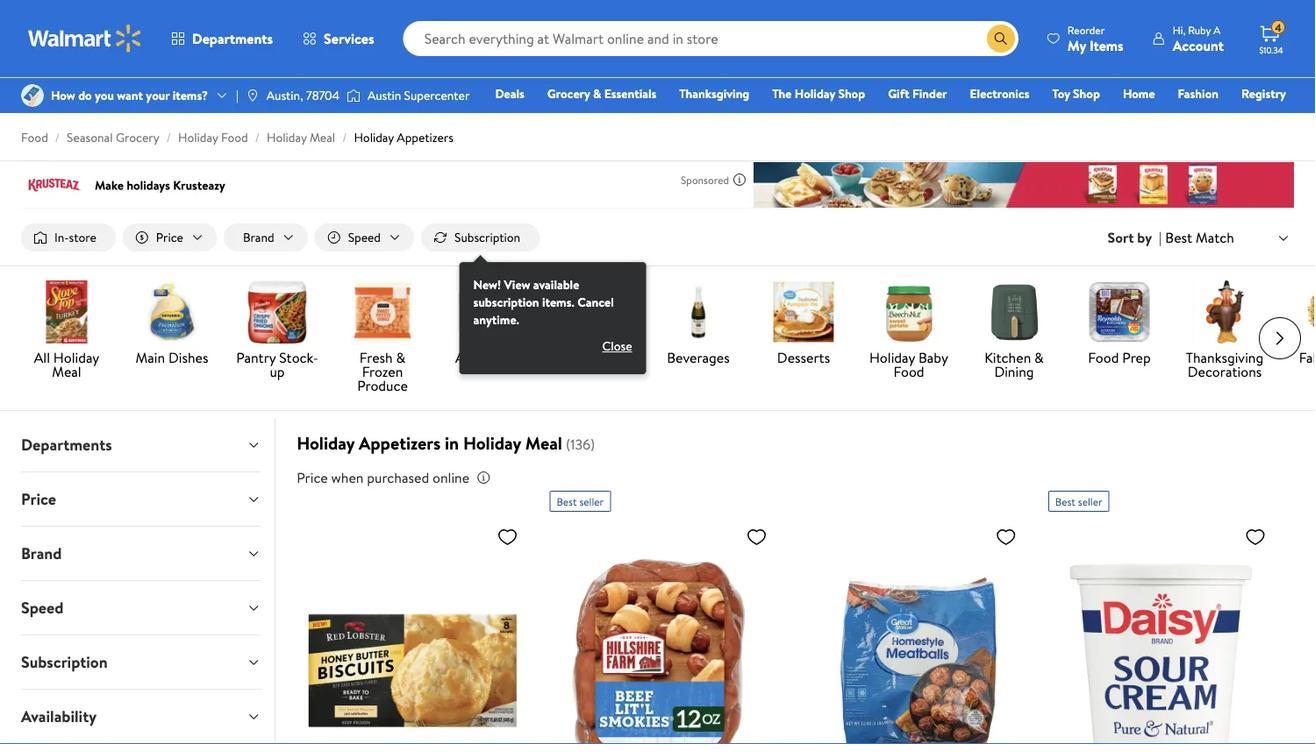 Task type: locate. For each thing, give the bounding box(es) containing it.
0 horizontal spatial meal
[[52, 362, 81, 382]]

1 horizontal spatial  image
[[246, 89, 260, 103]]

seasonal grocery link
[[67, 129, 159, 146]]

1 vertical spatial price
[[297, 469, 328, 488]]

0 horizontal spatial brand
[[21, 543, 62, 565]]

2 horizontal spatial meal
[[525, 431, 562, 456]]

1 horizontal spatial &
[[593, 85, 601, 102]]

& left 'essentials'
[[593, 85, 601, 102]]

meal left (136)
[[525, 431, 562, 456]]

price button up thanksgiving main dishes image
[[123, 224, 217, 252]]

debit
[[1181, 110, 1211, 127]]

1 vertical spatial thanksgiving
[[1186, 348, 1264, 368]]

brand button up thanksgiving pantry stock-up image
[[224, 224, 308, 252]]

 image left austin,
[[246, 89, 260, 103]]

& inside kitchen & dining
[[1034, 348, 1044, 368]]

prep
[[1122, 348, 1151, 368]]

0 vertical spatial price
[[156, 229, 183, 246]]

0 horizontal spatial seller
[[579, 494, 604, 509]]

holiday down items?
[[178, 129, 218, 146]]

|
[[236, 87, 238, 104], [1159, 228, 1162, 247]]

items?
[[173, 87, 208, 104]]

 image left the how
[[21, 84, 44, 107]]

0 horizontal spatial departments
[[21, 434, 112, 456]]

1 seller from the left
[[579, 494, 604, 509]]

/ left holiday meal link
[[255, 129, 260, 146]]

ruby
[[1188, 22, 1211, 37]]

0 horizontal spatial  image
[[21, 84, 44, 107]]

appetizers link
[[442, 281, 533, 369]]

best seller for 'daisy pure and natural sour cream regular, 16 ounces' image
[[1055, 494, 1102, 509]]

online
[[433, 469, 469, 488]]

food left seasonal
[[21, 129, 48, 146]]

0 vertical spatial departments button
[[156, 18, 288, 60]]

& for frozen
[[396, 348, 405, 368]]

best for 'daisy pure and natural sour cream regular, 16 ounces' image
[[1055, 494, 1076, 509]]

gift finder link
[[880, 84, 955, 103]]

 image
[[21, 84, 44, 107], [347, 87, 361, 104], [246, 89, 260, 103]]

kitchen & dining image
[[983, 281, 1046, 344]]

shop left gift
[[838, 85, 865, 102]]

0 vertical spatial departments
[[192, 29, 273, 48]]

thanksgiving
[[679, 85, 749, 102], [1186, 348, 1264, 368]]

| inside sort and filter section element
[[1159, 228, 1162, 247]]

2 vertical spatial appetizers
[[359, 431, 441, 456]]

0 horizontal spatial best seller
[[557, 494, 604, 509]]

1 vertical spatial brand
[[21, 543, 62, 565]]

1 horizontal spatial seller
[[1078, 494, 1102, 509]]

holiday
[[795, 85, 835, 102], [178, 129, 218, 146], [267, 129, 307, 146], [354, 129, 394, 146], [53, 348, 99, 368], [869, 348, 915, 368], [297, 431, 355, 456], [463, 431, 521, 456]]

0 horizontal spatial best
[[557, 494, 577, 509]]

seasonal
[[67, 129, 113, 146]]

subscription
[[454, 229, 520, 246], [21, 652, 108, 674]]

fashion link
[[1170, 84, 1227, 103]]

grocery
[[547, 85, 590, 102], [116, 129, 159, 146]]

1 horizontal spatial brand
[[243, 229, 274, 246]]

departments
[[192, 29, 273, 48], [21, 434, 112, 456]]

thanksgiving down thanksgiving decorations image
[[1186, 348, 1264, 368]]

the holiday shop
[[772, 85, 865, 102]]

departments button up price tab
[[7, 419, 275, 472]]

departments button
[[156, 18, 288, 60], [7, 419, 275, 472]]

deals
[[495, 85, 525, 102]]

legal information image
[[477, 471, 491, 485]]

0 horizontal spatial speed button
[[7, 582, 275, 635]]

1 vertical spatial brand button
[[7, 527, 275, 581]]

new! view available subscription items. cancel anytime.
[[473, 276, 614, 329]]

thanksgiving pantry stock-up image
[[246, 281, 309, 344]]

0 horizontal spatial shop
[[838, 85, 865, 102]]

& for essentials
[[593, 85, 601, 102]]

| right by
[[1159, 228, 1162, 247]]

& inside fresh & frozen produce
[[396, 348, 405, 368]]

deals link
[[487, 84, 532, 103]]

speed inside sort and filter section element
[[348, 229, 381, 246]]

toy shop
[[1052, 85, 1100, 102]]

holiday baby food
[[869, 348, 948, 382]]

brand button
[[224, 224, 308, 252], [7, 527, 275, 581]]

holiday right all
[[53, 348, 99, 368]]

0 horizontal spatial grocery
[[116, 129, 159, 146]]

4 / from the left
[[342, 129, 347, 146]]

holiday appetizers in holiday meal (136)
[[297, 431, 595, 456]]

appetizers
[[397, 129, 454, 146], [455, 348, 520, 368], [359, 431, 441, 456]]

1 best seller from the left
[[557, 494, 604, 509]]

registry one debit
[[1152, 85, 1286, 127]]

/ down the your
[[166, 129, 171, 146]]

in-
[[54, 229, 69, 246]]

2 horizontal spatial best
[[1165, 228, 1192, 247]]

 image for austin supercenter
[[347, 87, 361, 104]]

food down holiday baby food image at the top of the page
[[893, 362, 924, 382]]

home
[[1123, 85, 1155, 102]]

0 horizontal spatial speed
[[21, 598, 64, 619]]

0 horizontal spatial price
[[21, 489, 56, 511]]

food left holiday meal link
[[221, 129, 248, 146]]

thanksgiving sides image
[[561, 281, 625, 344]]

brand inside sort and filter section element
[[243, 229, 274, 246]]

2 seller from the left
[[1078, 494, 1102, 509]]

search icon image
[[994, 32, 1008, 46]]

| up food / seasonal grocery / holiday food / holiday meal / holiday appetizers at the left of page
[[236, 87, 238, 104]]

appetizers down austin supercenter
[[397, 129, 454, 146]]

0 vertical spatial speed button
[[315, 224, 414, 252]]

fresh & frozen produce link
[[337, 281, 428, 397]]

grocery right deals link
[[547, 85, 590, 102]]

 image for austin, 78704
[[246, 89, 260, 103]]

baby
[[919, 348, 948, 368]]

beverages link
[[653, 281, 744, 369]]

speed button up the thanksgiving fresh & frozen produce image
[[315, 224, 414, 252]]

0 horizontal spatial subscription
[[21, 652, 108, 674]]

1 horizontal spatial price
[[156, 229, 183, 246]]

seller for hillshire farm beef lit'l smokies smoked sausage, 12 oz image
[[579, 494, 604, 509]]

speed button down brand tab
[[7, 582, 275, 635]]

sides
[[577, 348, 609, 368]]

1 horizontal spatial shop
[[1073, 85, 1100, 102]]

all holiday meal
[[34, 348, 99, 382]]

1 horizontal spatial subscription
[[454, 229, 520, 246]]

2 shop from the left
[[1073, 85, 1100, 102]]

1 shop from the left
[[838, 85, 865, 102]]

departments down all holiday meal
[[21, 434, 112, 456]]

meal right all
[[52, 362, 81, 382]]

1 vertical spatial departments button
[[7, 419, 275, 472]]

price inside sort and filter section element
[[156, 229, 183, 246]]

& right fresh
[[396, 348, 405, 368]]

/ right food link
[[55, 129, 60, 146]]

brand inside tab
[[21, 543, 62, 565]]

subscription up new!
[[454, 229, 520, 246]]

brand for bottommost brand "dropdown button"
[[21, 543, 62, 565]]

2 best seller from the left
[[1055, 494, 1102, 509]]

1 vertical spatial appetizers
[[455, 348, 520, 368]]

0 horizontal spatial thanksgiving
[[679, 85, 749, 102]]

4
[[1275, 20, 1282, 35]]

& for dining
[[1034, 348, 1044, 368]]

holiday down austin
[[354, 129, 394, 146]]

1 vertical spatial meal
[[52, 362, 81, 382]]

how do you want your items?
[[51, 87, 208, 104]]

subscription up availability
[[21, 652, 108, 674]]

departments button up items?
[[156, 18, 288, 60]]

brand button down price tab
[[7, 527, 275, 581]]

food
[[21, 129, 48, 146], [221, 129, 248, 146], [1088, 348, 1119, 368], [893, 362, 924, 382]]

store
[[69, 229, 96, 246]]

seller for 'daisy pure and natural sour cream regular, 16 ounces' image
[[1078, 494, 1102, 509]]

/ right holiday meal link
[[342, 129, 347, 146]]

1 horizontal spatial meal
[[310, 129, 335, 146]]

shop right toy at the right top of page
[[1073, 85, 1100, 102]]

shop
[[838, 85, 865, 102], [1073, 85, 1100, 102]]

0 vertical spatial subscription
[[454, 229, 520, 246]]

2 horizontal spatial  image
[[347, 87, 361, 104]]

brand
[[243, 229, 274, 246], [21, 543, 62, 565]]

0 horizontal spatial &
[[396, 348, 405, 368]]

holiday left baby
[[869, 348, 915, 368]]

available
[[533, 276, 579, 294]]

kitchen
[[985, 348, 1031, 368]]

0 vertical spatial brand
[[243, 229, 274, 246]]

/
[[55, 129, 60, 146], [166, 129, 171, 146], [255, 129, 260, 146], [342, 129, 347, 146]]

account
[[1173, 36, 1224, 55]]

add to favorites list, daisy pure and natural sour cream regular, 16 ounces image
[[1245, 526, 1266, 548]]

1 horizontal spatial best
[[1055, 494, 1076, 509]]

78704
[[306, 87, 339, 104]]

meal down 78704
[[310, 129, 335, 146]]

you
[[95, 87, 114, 104]]

best for hillshire farm beef lit'l smokies smoked sausage, 12 oz image
[[557, 494, 577, 509]]

grocery down want
[[116, 129, 159, 146]]

1 horizontal spatial departments
[[192, 29, 273, 48]]

0 vertical spatial brand button
[[224, 224, 308, 252]]

speed tab
[[7, 582, 275, 635]]

thanksgiving fresh & frozen produce image
[[351, 281, 414, 344]]

1 horizontal spatial speed
[[348, 229, 381, 246]]

frozen
[[362, 362, 403, 382]]

2 vertical spatial price
[[21, 489, 56, 511]]

items.
[[542, 294, 574, 311]]

subscription inside dropdown button
[[21, 652, 108, 674]]

desserts
[[777, 348, 830, 368]]

one debit link
[[1144, 109, 1219, 128]]

add to favorites list, great value fully cooked homestyle meatballs, 32 oz (frozen) image
[[996, 526, 1017, 548]]

availability
[[21, 706, 97, 728]]

2 horizontal spatial &
[[1034, 348, 1044, 368]]

1 horizontal spatial speed button
[[315, 224, 414, 252]]

1 horizontal spatial |
[[1159, 228, 1162, 247]]

price button up brand tab
[[7, 473, 275, 526]]

thanksgiving down search search field
[[679, 85, 749, 102]]

thanksgiving beverages image
[[667, 281, 730, 344]]

0 vertical spatial meal
[[310, 129, 335, 146]]

& right dining
[[1034, 348, 1044, 368]]

services button
[[288, 18, 389, 60]]

1 vertical spatial subscription
[[21, 652, 108, 674]]

1 vertical spatial |
[[1159, 228, 1162, 247]]

red lobster honey butter frozen biscuits, ready to bake, 15.69 oz image
[[300, 519, 525, 745]]

1 horizontal spatial best seller
[[1055, 494, 1102, 509]]

subscription inside button
[[454, 229, 520, 246]]

holiday appetizers link
[[354, 129, 454, 146]]

0 vertical spatial |
[[236, 87, 238, 104]]

1 horizontal spatial grocery
[[547, 85, 590, 102]]

pantry stock- up link
[[232, 281, 323, 383]]

1 vertical spatial departments
[[21, 434, 112, 456]]

1 horizontal spatial thanksgiving
[[1186, 348, 1264, 368]]

holiday inside holiday baby food
[[869, 348, 915, 368]]

2 vertical spatial meal
[[525, 431, 562, 456]]

& inside 'grocery & essentials' link
[[593, 85, 601, 102]]

subscription
[[473, 294, 539, 311]]

0 vertical spatial speed
[[348, 229, 381, 246]]

 image right 78704
[[347, 87, 361, 104]]

1 vertical spatial speed button
[[7, 582, 275, 635]]

appetizers up purchased on the bottom of page
[[359, 431, 441, 456]]

dishes
[[168, 348, 208, 368]]

best seller for hillshire farm beef lit'l smokies smoked sausage, 12 oz image
[[557, 494, 604, 509]]

appetizers down anytime.
[[455, 348, 520, 368]]

sort by |
[[1108, 228, 1162, 247]]

daisy pure and natural sour cream regular, 16 ounces image
[[1048, 519, 1273, 745]]

1 vertical spatial speed
[[21, 598, 64, 619]]

all holiday meal link
[[21, 281, 112, 383]]

0 vertical spatial thanksgiving
[[679, 85, 749, 102]]

departments up items?
[[192, 29, 273, 48]]

holiday up legal information icon
[[463, 431, 521, 456]]



Task type: describe. For each thing, give the bounding box(es) containing it.
in-store
[[54, 229, 96, 246]]

Walmart Site-Wide search field
[[403, 21, 1018, 56]]

3 / from the left
[[255, 129, 260, 146]]

one
[[1152, 110, 1178, 127]]

food / seasonal grocery / holiday food / holiday meal / holiday appetizers
[[21, 129, 454, 146]]

anytime.
[[473, 312, 519, 329]]

fall decor image
[[1298, 281, 1315, 344]]

walmart+ link
[[1226, 109, 1294, 128]]

$10.34
[[1259, 44, 1283, 56]]

match
[[1196, 228, 1234, 247]]

austin supercenter
[[368, 87, 470, 104]]

my
[[1068, 36, 1086, 55]]

gift
[[888, 85, 909, 102]]

meal inside all holiday meal
[[52, 362, 81, 382]]

brand tab
[[7, 527, 275, 581]]

hi, ruby a account
[[1173, 22, 1224, 55]]

austin, 78704
[[267, 87, 339, 104]]

0 vertical spatial price button
[[123, 224, 217, 252]]

1 vertical spatial grocery
[[116, 129, 159, 146]]

in
[[445, 431, 459, 456]]

brand for brand "dropdown button" in sort and filter section element
[[243, 229, 274, 246]]

0 horizontal spatial |
[[236, 87, 238, 104]]

dining
[[994, 362, 1034, 382]]

fashion
[[1178, 85, 1219, 102]]

all
[[34, 348, 50, 368]]

best match button
[[1162, 226, 1294, 249]]

holiday inside all holiday meal
[[53, 348, 99, 368]]

registry
[[1241, 85, 1286, 102]]

best inside best match dropdown button
[[1165, 228, 1192, 247]]

0 vertical spatial appetizers
[[397, 129, 454, 146]]

holiday up when
[[297, 431, 355, 456]]

subscription button
[[7, 636, 275, 690]]

holiday food link
[[178, 129, 248, 146]]

1 vertical spatial price button
[[7, 473, 275, 526]]

main dishes
[[136, 348, 208, 368]]

new!
[[473, 276, 501, 294]]

ad disclaimer and feedback for skylinedisplayad image
[[733, 173, 747, 187]]

price tab
[[7, 473, 275, 526]]

thanksgiving decorations image
[[1193, 281, 1256, 344]]

your
[[146, 87, 170, 104]]

add to favorites list, hillshire farm beef lit'l smokies smoked sausage, 12 oz image
[[746, 526, 767, 548]]

up
[[270, 362, 285, 382]]

home link
[[1115, 84, 1163, 103]]

hillshire farm beef lit'l smokies smoked sausage, 12 oz image
[[550, 519, 774, 745]]

availability tab
[[7, 691, 275, 744]]

food left prep
[[1088, 348, 1119, 368]]

close
[[602, 338, 632, 355]]

austin
[[368, 87, 401, 104]]

thanksgiving decorations
[[1186, 348, 1264, 382]]

next slide for chipmodulewithimages list image
[[1259, 318, 1301, 360]]

holiday baby food image
[[877, 281, 941, 344]]

subscription button
[[421, 224, 540, 252]]

produce
[[357, 376, 408, 396]]

price when purchased online
[[297, 469, 469, 488]]

gift finder
[[888, 85, 947, 102]]

sides link
[[547, 281, 639, 369]]

pantry stock- up
[[236, 348, 318, 382]]

in-store button
[[21, 224, 116, 252]]

sponsored
[[681, 172, 729, 187]]

2 / from the left
[[166, 129, 171, 146]]

stock-
[[279, 348, 318, 368]]

when
[[331, 469, 364, 488]]

fal
[[1299, 348, 1315, 368]]

electronics link
[[962, 84, 1037, 103]]

best match
[[1165, 228, 1234, 247]]

holiday baby food link
[[863, 281, 955, 383]]

pantry
[[236, 348, 276, 368]]

1 / from the left
[[55, 129, 60, 146]]

all thanksgiving image
[[35, 281, 98, 344]]

grocery & essentials link
[[539, 84, 664, 103]]

thanksgiving desserts image
[[772, 281, 835, 344]]

2 horizontal spatial price
[[297, 469, 328, 488]]

close button
[[588, 333, 646, 361]]

thanksgiving for thanksgiving
[[679, 85, 749, 102]]

hi,
[[1173, 22, 1186, 37]]

by
[[1137, 228, 1152, 247]]

holiday down austin,
[[267, 129, 307, 146]]

kitchen & dining
[[985, 348, 1044, 382]]

departments inside tab
[[21, 434, 112, 456]]

food prep
[[1088, 348, 1151, 368]]

walmart+
[[1234, 110, 1286, 127]]

speed inside "tab"
[[21, 598, 64, 619]]

electronics
[[970, 85, 1030, 102]]

do
[[78, 87, 92, 104]]

how
[[51, 87, 75, 104]]

sort and filter section element
[[0, 210, 1315, 375]]

decorations
[[1188, 362, 1262, 382]]

main
[[136, 348, 165, 368]]

holiday meal link
[[267, 129, 335, 146]]

want
[[117, 87, 143, 104]]

supercenter
[[404, 87, 470, 104]]

 image for how do you want your items?
[[21, 84, 44, 107]]

desserts link
[[758, 281, 849, 369]]

grocery & essentials
[[547, 85, 657, 102]]

subscription tab
[[7, 636, 275, 690]]

kitchen & dining link
[[969, 281, 1060, 383]]

reorder my items
[[1068, 22, 1124, 55]]

sort
[[1108, 228, 1134, 247]]

view
[[504, 276, 530, 294]]

food prep image
[[1088, 281, 1151, 344]]

austin,
[[267, 87, 303, 104]]

food link
[[21, 129, 48, 146]]

fal link
[[1284, 281, 1315, 369]]

main dishes link
[[126, 281, 218, 369]]

add to favorites list, red lobster honey butter frozen biscuits, ready to bake, 15.69 oz image
[[497, 526, 518, 548]]

the holiday shop link
[[764, 84, 873, 103]]

essentials
[[604, 85, 657, 102]]

registry link
[[1234, 84, 1294, 103]]

toy
[[1052, 85, 1070, 102]]

departments tab
[[7, 419, 275, 472]]

thanksgiving link
[[671, 84, 757, 103]]

toy shop link
[[1044, 84, 1108, 103]]

great value fully cooked homestyle meatballs, 32 oz (frozen) image
[[799, 519, 1024, 745]]

Search search field
[[403, 21, 1018, 56]]

finder
[[912, 85, 947, 102]]

holiday right the
[[795, 85, 835, 102]]

brand button inside sort and filter section element
[[224, 224, 308, 252]]

thanksgiving main dishes image
[[140, 281, 204, 344]]

food inside holiday baby food
[[893, 362, 924, 382]]

(136)
[[566, 435, 595, 455]]

availability button
[[7, 691, 275, 744]]

thanksgiving decorations link
[[1179, 281, 1270, 383]]

thanksgiving appetizers image
[[456, 281, 519, 344]]

thanksgiving for thanksgiving decorations
[[1186, 348, 1264, 368]]

services
[[324, 29, 374, 48]]

0 vertical spatial grocery
[[547, 85, 590, 102]]

cancel
[[577, 294, 614, 311]]

price inside tab
[[21, 489, 56, 511]]

walmart image
[[28, 25, 142, 53]]



Task type: vqa. For each thing, say whether or not it's contained in the screenshot.
Sort And Filter Section element
yes



